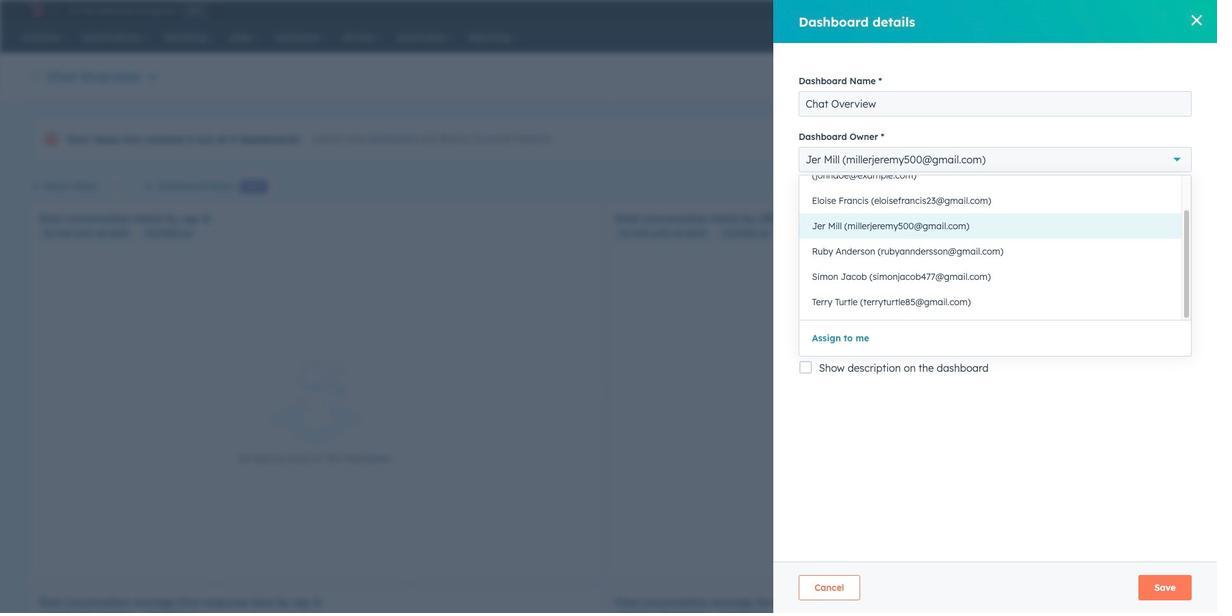 Task type: describe. For each thing, give the bounding box(es) containing it.
chat conversation average first response time by rep element
[[30, 588, 601, 614]]

marketplaces image
[[1004, 6, 1015, 17]]

Search HubSpot search field
[[1020, 27, 1163, 48]]

close image
[[1192, 15, 1202, 25]]

chat conversation totals by rep element
[[30, 203, 601, 581]]



Task type: vqa. For each thing, say whether or not it's contained in the screenshot.
Pagination navigation
no



Task type: locate. For each thing, give the bounding box(es) containing it.
chat conversation totals by url element
[[607, 203, 1178, 581]]

list box
[[799, 163, 1191, 320]]

menu
[[911, 0, 1192, 20]]

group
[[874, 321, 900, 338]]

None text field
[[803, 217, 1179, 311]]

None text field
[[799, 91, 1192, 117]]

banner
[[30, 63, 1177, 87]]

dialog
[[773, 0, 1217, 614]]

jer mill image
[[1100, 4, 1111, 16]]

chat conversation average time to close by rep element
[[607, 588, 1178, 614]]



